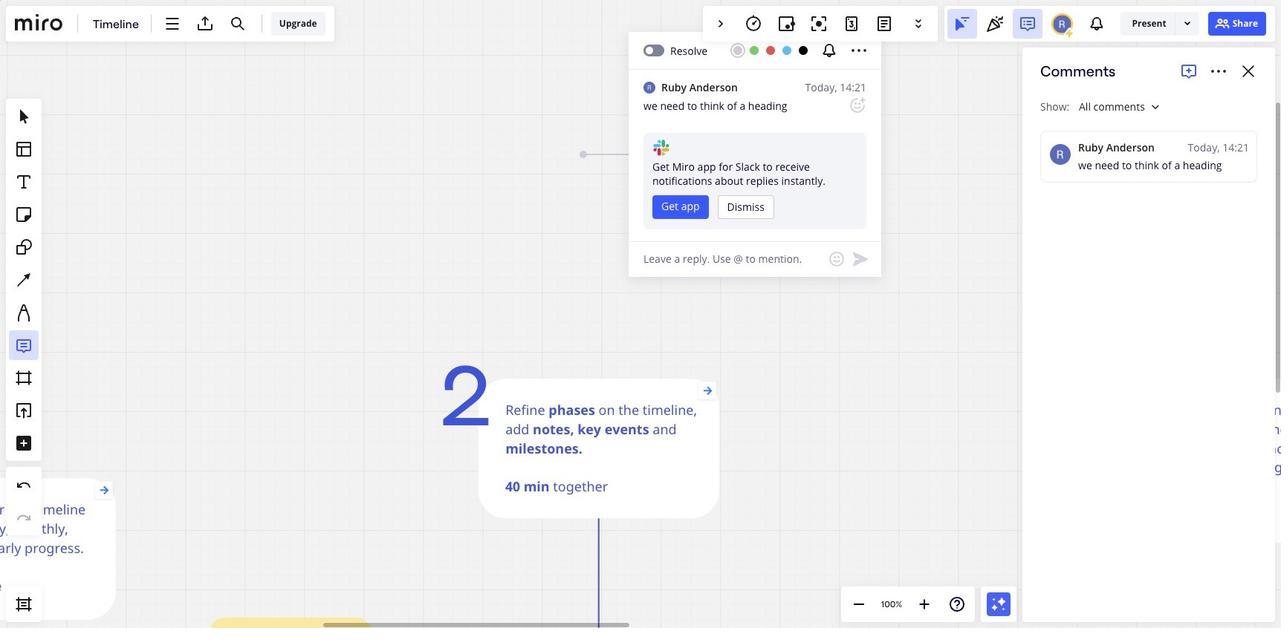 Task type: vqa. For each thing, say whether or not it's contained in the screenshot.
LEARNING CENTER image
no



Task type: describe. For each thing, give the bounding box(es) containing it.
unfollow thread image
[[820, 42, 838, 59]]

hide collaborators' cursors image
[[954, 15, 972, 33]]

main menu image
[[163, 15, 181, 33]]

open frames image
[[15, 596, 33, 614]]

communication toolbar
[[945, 6, 1275, 42]]

comment dialog
[[629, 32, 881, 277]]

board toolbar
[[6, 6, 334, 42]]

red image
[[765, 45, 776, 56]]

spagx image
[[1213, 15, 1231, 33]]

green image
[[749, 45, 760, 56]]

collaboration toolbar
[[703, 6, 938, 42]]

1 horizontal spatial spagx image
[[1181, 17, 1193, 29]]



Task type: locate. For each thing, give the bounding box(es) containing it.
hide apps image
[[712, 15, 730, 33]]

export this board image
[[196, 15, 214, 33]]

Leave a reply. Use @ to mention. text field
[[629, 242, 881, 277]]

reactions image
[[987, 15, 1004, 33]]

spagx image
[[1181, 17, 1193, 29], [1064, 27, 1076, 39]]

spagx image left feed image
[[1064, 27, 1076, 39]]

img image
[[653, 139, 670, 157]]

spagx image left spagx image
[[1181, 17, 1193, 29]]

0 horizontal spatial spagx image
[[1064, 27, 1076, 39]]

grey image
[[731, 43, 745, 58]]

close image
[[1240, 62, 1257, 80]]

black image
[[798, 45, 809, 56]]

comment image
[[1019, 15, 1037, 33]]

cyan image
[[782, 45, 792, 56]]

search image
[[229, 15, 247, 33]]

more image
[[850, 42, 868, 59]]

feed image
[[1088, 15, 1106, 33]]

creation toolbar
[[6, 48, 42, 587]]



